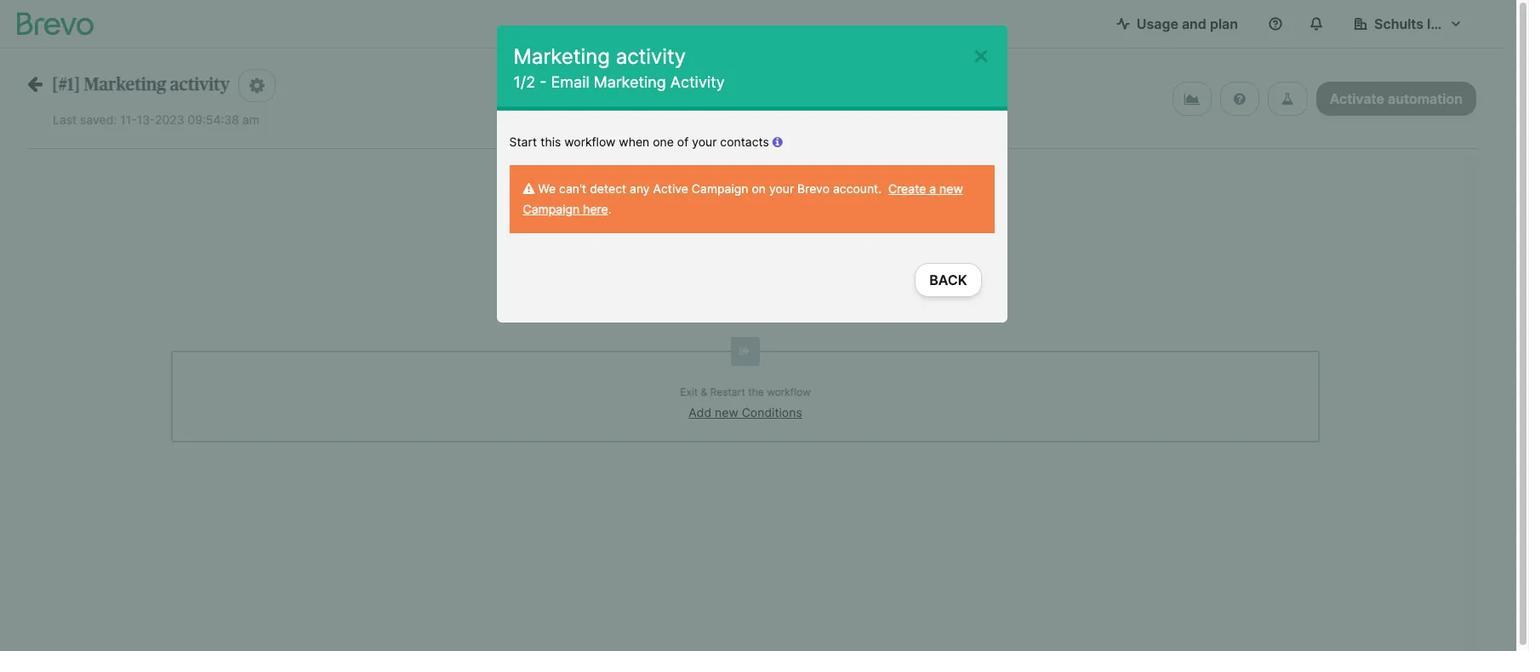 Task type: describe. For each thing, give the bounding box(es) containing it.
schults inc button
[[1340, 7, 1477, 41]]

when
[[619, 134, 650, 149]]

[#1]                             marketing activity
[[52, 76, 230, 94]]

activity inside [#1]                             marketing activity link
[[170, 76, 230, 94]]

0 vertical spatial add
[[701, 226, 720, 239]]

saved:
[[80, 112, 117, 127]]

info circle image
[[773, 136, 783, 148]]

one
[[653, 134, 674, 149]]

the
[[748, 386, 764, 398]]

email
[[551, 73, 590, 91]]

1 horizontal spatial your
[[769, 181, 794, 196]]

[#1]                             marketing activity link
[[27, 75, 230, 94]]

brevo
[[798, 181, 830, 196]]

add an entry point
[[701, 226, 790, 239]]

contacts
[[720, 134, 769, 149]]

detect
[[590, 181, 626, 196]]

add inside exit & restart the workflow add new conditions
[[689, 405, 712, 420]]

entry
[[738, 226, 763, 239]]

marketing activity 1/2 - email marketing activity
[[514, 44, 725, 91]]

any
[[630, 181, 650, 196]]

.
[[608, 202, 612, 216]]

restart
[[710, 386, 745, 398]]

account.
[[833, 181, 882, 196]]

× button
[[972, 37, 990, 71]]

create a new campaign here
[[523, 181, 963, 216]]

exclamation triangle image
[[523, 183, 535, 195]]

can't
[[559, 181, 587, 196]]

we
[[538, 181, 556, 196]]

back button
[[915, 263, 982, 297]]

13-
[[137, 112, 155, 127]]

1/2
[[514, 73, 535, 91]]

2023
[[155, 112, 184, 127]]

arrow left image
[[27, 75, 43, 93]]

× form
[[497, 26, 1007, 323]]

marketing up the 11-
[[84, 76, 166, 94]]

area chart image
[[1185, 92, 1200, 106]]

workflow inside × form
[[564, 134, 616, 149]]

of
[[677, 134, 689, 149]]

create a new campaign here link
[[523, 181, 963, 216]]

am
[[242, 112, 259, 127]]

campaign inside create a new campaign here
[[523, 202, 580, 216]]

usage
[[1137, 15, 1179, 32]]

conditions
[[742, 405, 802, 420]]

on
[[752, 181, 766, 196]]

cog image
[[249, 77, 265, 94]]

point
[[766, 226, 790, 239]]

marketing up email
[[514, 44, 610, 69]]



Task type: vqa. For each thing, say whether or not it's contained in the screenshot.
TO in the You can choose the timeframe for sending the SMS. For example, if a contact subscribes at 11 p.m. on a Sunday, you can choose to send this SMS at 8 a.m. on Monday.
no



Task type: locate. For each thing, give the bounding box(es) containing it.
add down &
[[689, 405, 712, 420]]

0 vertical spatial your
[[692, 134, 717, 149]]

a
[[930, 181, 936, 196]]

0 horizontal spatial activity
[[170, 76, 230, 94]]

&
[[701, 386, 707, 398]]

0 vertical spatial campaign
[[692, 181, 749, 196]]

0 horizontal spatial new
[[715, 405, 739, 420]]

activity inside marketing activity 1/2 - email marketing activity
[[616, 44, 686, 69]]

workflow right this
[[564, 134, 616, 149]]

back
[[930, 271, 967, 289]]

question circle image
[[1234, 92, 1246, 106]]

add new conditions link
[[689, 405, 802, 420]]

plan
[[1210, 15, 1238, 32]]

add
[[701, 226, 720, 239], [689, 405, 712, 420]]

start this workflow when one of your contacts
[[509, 134, 773, 149]]

last saved: 11-13-2023 09:54:38 am
[[53, 112, 259, 127]]

campaign down we
[[523, 202, 580, 216]]

[#1]
[[52, 76, 80, 94]]

1 vertical spatial workflow
[[767, 386, 811, 398]]

schults
[[1375, 15, 1424, 32]]

new down restart
[[715, 405, 739, 420]]

here
[[583, 202, 608, 216]]

campaign
[[692, 181, 749, 196], [523, 202, 580, 216]]

workflow inside exit & restart the workflow add new conditions
[[767, 386, 811, 398]]

and
[[1182, 15, 1207, 32]]

campaign left on
[[692, 181, 749, 196]]

exit & restart the workflow add new conditions
[[680, 386, 811, 420]]

09:54:38
[[188, 112, 239, 127]]

create
[[889, 181, 926, 196]]

this
[[541, 134, 561, 149]]

1 horizontal spatial new
[[940, 181, 963, 196]]

an
[[723, 226, 735, 239]]

1 vertical spatial add
[[689, 405, 712, 420]]

schults inc
[[1375, 15, 1447, 32]]

new inside create a new campaign here
[[940, 181, 963, 196]]

1 vertical spatial activity
[[170, 76, 230, 94]]

new
[[940, 181, 963, 196], [715, 405, 739, 420]]

we can't detect any active campaign on your brevo account.
[[535, 181, 889, 196]]

activity
[[616, 44, 686, 69], [170, 76, 230, 94]]

0 vertical spatial activity
[[616, 44, 686, 69]]

1 horizontal spatial activity
[[616, 44, 686, 69]]

1 horizontal spatial campaign
[[692, 181, 749, 196]]

0 vertical spatial new
[[940, 181, 963, 196]]

0 vertical spatial workflow
[[564, 134, 616, 149]]

activity up activity at the top left of page
[[616, 44, 686, 69]]

×
[[972, 37, 990, 71]]

inc
[[1427, 15, 1447, 32]]

0 horizontal spatial workflow
[[564, 134, 616, 149]]

your right the of
[[692, 134, 717, 149]]

new right a on the top right of the page
[[940, 181, 963, 196]]

1 vertical spatial your
[[769, 181, 794, 196]]

exit
[[680, 386, 698, 398]]

workflow
[[564, 134, 616, 149], [767, 386, 811, 398]]

activity up 09:54:38
[[170, 76, 230, 94]]

workflow up conditions
[[767, 386, 811, 398]]

1 vertical spatial campaign
[[523, 202, 580, 216]]

0 horizontal spatial your
[[692, 134, 717, 149]]

your
[[692, 134, 717, 149], [769, 181, 794, 196]]

start
[[509, 134, 537, 149]]

-
[[540, 73, 547, 91]]

your right on
[[769, 181, 794, 196]]

add left the an
[[701, 226, 720, 239]]

usage and plan
[[1137, 15, 1238, 32]]

activity
[[671, 73, 725, 91]]

last
[[53, 112, 77, 127]]

usage and plan button
[[1103, 7, 1252, 41]]

1 horizontal spatial workflow
[[767, 386, 811, 398]]

active
[[653, 181, 688, 196]]

new inside exit & restart the workflow add new conditions
[[715, 405, 739, 420]]

marketing up when
[[594, 73, 666, 91]]

flask image
[[1282, 92, 1294, 106]]

11-
[[120, 112, 137, 127]]

marketing
[[514, 44, 610, 69], [594, 73, 666, 91], [84, 76, 166, 94]]

0 horizontal spatial campaign
[[523, 202, 580, 216]]

1 vertical spatial new
[[715, 405, 739, 420]]



